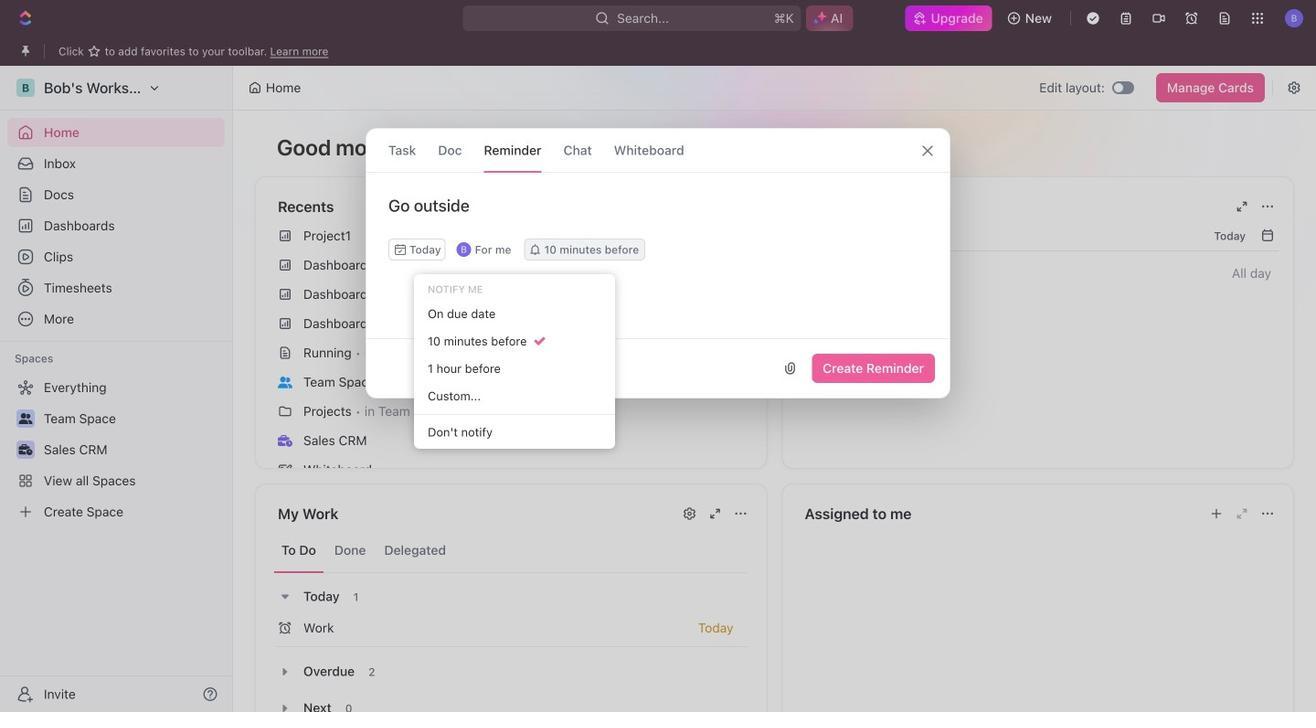 Task type: describe. For each thing, give the bounding box(es) containing it.
user group image
[[278, 377, 293, 388]]

business time image
[[278, 435, 293, 447]]



Task type: locate. For each thing, give the bounding box(es) containing it.
tree inside sidebar navigation
[[7, 373, 225, 527]]

tree
[[7, 373, 225, 527]]

tab list
[[274, 528, 748, 573]]

dialog
[[366, 128, 951, 399]]

Reminder na﻿me or type '/' for commands text field
[[367, 195, 950, 239]]

sidebar navigation
[[0, 66, 233, 712]]



Task type: vqa. For each thing, say whether or not it's contained in the screenshot.
'Project 2' link
no



